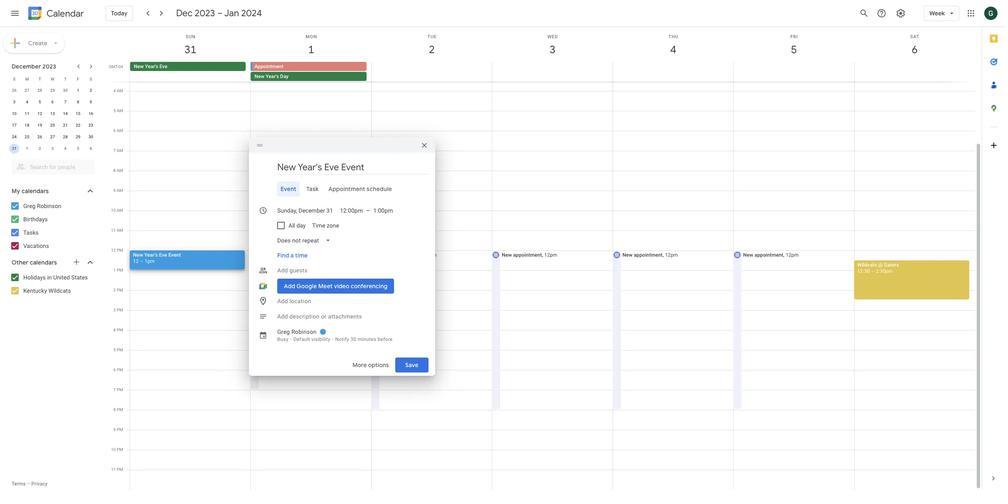 Task type: describe. For each thing, give the bounding box(es) containing it.
9 for 9 am
[[113, 188, 116, 193]]

row containing 10
[[8, 108, 97, 120]]

tasks
[[23, 230, 39, 236]]

row group containing 26
[[8, 85, 97, 155]]

04
[[118, 64, 123, 69]]

sun
[[186, 34, 196, 40]]

8 pm
[[113, 408, 123, 413]]

pm for 11 pm
[[117, 468, 123, 472]]

19
[[37, 123, 42, 128]]

15
[[76, 111, 80, 116]]

add for add guests
[[277, 267, 288, 274]]

1 pm
[[113, 268, 123, 273]]

calendars for my calendars
[[22, 188, 49, 195]]

6 down november 29 element
[[51, 100, 54, 104]]

4 inside 'thu 4'
[[670, 43, 676, 57]]

vacations
[[23, 243, 49, 250]]

a
[[291, 252, 294, 259]]

wed
[[548, 34, 558, 40]]

6 link
[[906, 40, 925, 59]]

jan
[[224, 7, 239, 19]]

– left end time text box
[[366, 207, 370, 214]]

5 link
[[785, 40, 804, 59]]

2 , from the left
[[542, 252, 543, 258]]

5 pm
[[113, 348, 123, 353]]

28 element
[[60, 132, 70, 142]]

my calendars
[[12, 188, 49, 195]]

31 inside "element"
[[12, 146, 17, 151]]

10 element
[[9, 109, 19, 119]]

24 element
[[9, 132, 19, 142]]

30 for 30 element
[[89, 135, 93, 139]]

event button
[[277, 182, 300, 197]]

or
[[321, 313, 327, 320]]

28 for 28 element
[[63, 135, 68, 139]]

pm for 12 pm
[[117, 248, 123, 253]]

7 for 7
[[64, 100, 67, 104]]

1 s from the left
[[13, 77, 16, 81]]

11 pm
[[111, 468, 123, 472]]

27 element
[[48, 132, 58, 142]]

– right terms
[[27, 482, 30, 487]]

10 for 10 am
[[111, 208, 116, 213]]

12:30
[[858, 269, 870, 274]]

3 12pm from the left
[[545, 252, 558, 258]]

11 for 11 am
[[111, 228, 116, 233]]

other calendars button
[[2, 256, 103, 269]]

26 for november 26 element at the left top
[[12, 88, 17, 93]]

today button
[[106, 3, 133, 23]]

2:30pm
[[876, 269, 893, 274]]

new year's eve button
[[130, 62, 246, 71]]

pm for 6 pm
[[117, 368, 123, 373]]

9 am
[[113, 188, 123, 193]]

january 3 element
[[48, 144, 58, 154]]

10 am
[[111, 208, 123, 213]]

appointment button
[[253, 62, 367, 71]]

12 for 12 pm
[[111, 248, 116, 253]]

guests
[[290, 267, 308, 274]]

row containing s
[[8, 73, 97, 85]]

sun 31
[[184, 34, 196, 57]]

Search for people text field
[[17, 160, 90, 175]]

terms
[[12, 482, 26, 487]]

31 element
[[9, 144, 19, 154]]

task
[[306, 185, 319, 193]]

22 element
[[73, 121, 83, 131]]

– left jan
[[217, 7, 223, 19]]

4 am
[[113, 89, 123, 93]]

4 pm
[[113, 328, 123, 333]]

Add title text field
[[277, 161, 429, 174]]

wildcats inside wildcats @ gators 12:30 – 2:30pm
[[858, 262, 877, 268]]

3 up the 4 pm
[[113, 308, 116, 313]]

new inside the new year's eve event 12 – 1pm
[[133, 252, 143, 258]]

to element
[[366, 207, 370, 214]]

5 inside fri 5
[[791, 43, 797, 57]]

calendar element
[[27, 5, 84, 23]]

calendars for other calendars
[[30, 259, 57, 267]]

23
[[89, 123, 93, 128]]

new inside appointment new year's day
[[255, 74, 265, 79]]

cell containing new year's eve event
[[130, 11, 251, 491]]

pm for 9 pm
[[117, 428, 123, 433]]

event inside "button"
[[281, 185, 296, 193]]

eve for new year's eve
[[160, 64, 167, 69]]

january 6 element
[[86, 144, 96, 154]]

time zone button
[[309, 218, 343, 233]]

row containing 17
[[8, 120, 97, 131]]

20 element
[[48, 121, 58, 131]]

27 for 27 element
[[50, 135, 55, 139]]

6 for 6 pm
[[113, 368, 116, 373]]

12 for 12
[[37, 111, 42, 116]]

fri 5
[[791, 34, 798, 57]]

year's for new year's eve
[[145, 64, 158, 69]]

12pm cell
[[371, 11, 493, 491]]

4 down november 27 "element"
[[26, 100, 28, 104]]

13
[[50, 111, 55, 116]]

add guests
[[277, 267, 308, 274]]

event inside the new year's eve event 12 – 1pm
[[168, 252, 181, 258]]

m
[[25, 77, 29, 81]]

pm for 3 pm
[[117, 308, 123, 313]]

9 pm
[[113, 428, 123, 433]]

pm for 5 pm
[[117, 348, 123, 353]]

22
[[76, 123, 80, 128]]

5 12pm from the left
[[786, 252, 799, 258]]

1pm
[[145, 259, 155, 264]]

3 down 27 element
[[51, 146, 54, 151]]

appointment schedule
[[329, 185, 392, 193]]

dec
[[176, 7, 193, 19]]

mon 1
[[306, 34, 317, 57]]

21
[[63, 123, 68, 128]]

kentucky wildcats
[[23, 288, 71, 294]]

31 cell
[[8, 143, 21, 155]]

week button
[[925, 3, 960, 23]]

pm for 10 pm
[[117, 448, 123, 452]]

2023 for dec
[[195, 7, 215, 19]]

29 for the 29 element
[[76, 135, 80, 139]]

wildcats inside other calendars list
[[48, 288, 71, 294]]

12pm inside 'button'
[[424, 252, 437, 258]]

7 am
[[113, 148, 123, 153]]

10 for 10 pm
[[111, 448, 116, 452]]

13 element
[[48, 109, 58, 119]]

7 for 7 am
[[113, 148, 116, 153]]

new year's eve
[[134, 64, 167, 69]]

create button
[[3, 33, 65, 53]]

am for 11 am
[[117, 228, 123, 233]]

november 28 element
[[35, 86, 45, 96]]

– inside wildcats @ gators 12:30 – 2:30pm
[[872, 269, 875, 274]]

11 am
[[111, 228, 123, 233]]

row inside grid
[[126, 62, 982, 82]]

task button
[[303, 182, 322, 197]]

4 , from the left
[[784, 252, 785, 258]]

1 down the 12 pm
[[113, 268, 116, 273]]

1 horizontal spatial robinson
[[292, 329, 317, 335]]

schedule
[[367, 185, 392, 193]]

appointment for new
[[255, 64, 283, 69]]

am for 6 am
[[117, 129, 123, 133]]

2 horizontal spatial 30
[[351, 337, 357, 342]]

8 for 8 am
[[113, 168, 116, 173]]

day
[[280, 74, 289, 79]]

8 am
[[113, 168, 123, 173]]

thu
[[669, 34, 679, 40]]

12pm button
[[371, 250, 487, 410]]

terms – privacy
[[12, 482, 48, 487]]

f
[[77, 77, 79, 81]]

january 4 element
[[60, 144, 70, 154]]

2 pm
[[113, 288, 123, 293]]

12 pm
[[111, 248, 123, 253]]

29 for november 29 element
[[50, 88, 55, 93]]

grid containing 31
[[106, 11, 982, 491]]

row containing 31
[[8, 143, 97, 155]]

main drawer image
[[10, 8, 20, 18]]

default visibility
[[294, 337, 330, 342]]

pm for 1 pm
[[117, 268, 123, 273]]

gmt-
[[109, 64, 118, 69]]

gmt-04
[[109, 64, 123, 69]]

cell containing wildcats @ gators
[[854, 11, 976, 491]]

terms link
[[12, 482, 26, 487]]

january 2 element
[[35, 144, 45, 154]]

settings menu image
[[896, 8, 906, 18]]

2 s from the left
[[90, 77, 92, 81]]

17
[[12, 123, 17, 128]]

new inside button
[[134, 64, 144, 69]]

8 for 8 pm
[[113, 408, 116, 413]]

all
[[289, 222, 295, 229]]

21 element
[[60, 121, 70, 131]]

24
[[12, 135, 17, 139]]

greg robinson inside my calendars list
[[23, 203, 61, 210]]

27 for november 27 "element"
[[25, 88, 29, 93]]

30 for november 30 "element"
[[63, 88, 68, 93]]

december 2023
[[12, 63, 56, 70]]

30 element
[[86, 132, 96, 142]]

14 element
[[60, 109, 70, 119]]

year's inside appointment new year's day
[[266, 74, 279, 79]]

19 element
[[35, 121, 45, 131]]

5 for 5 am
[[113, 109, 116, 113]]

9 for 9
[[90, 100, 92, 104]]

wildcats @ gators 12:30 – 2:30pm
[[858, 262, 900, 274]]

2 new appointment , 12pm from the left
[[502, 252, 558, 258]]

privacy link
[[31, 482, 48, 487]]

1 inside mon 1
[[308, 43, 314, 57]]

4 12pm from the left
[[665, 252, 678, 258]]

2 appointment from the left
[[513, 252, 542, 258]]



Task type: locate. For each thing, give the bounding box(es) containing it.
row
[[126, 11, 976, 491], [126, 62, 982, 82], [8, 73, 97, 85], [8, 85, 97, 96], [8, 96, 97, 108], [8, 108, 97, 120], [8, 120, 97, 131], [8, 131, 97, 143], [8, 143, 97, 155]]

23 element
[[86, 121, 96, 131]]

8 pm from the top
[[117, 388, 123, 393]]

add down add location
[[277, 313, 288, 320]]

3 , from the left
[[663, 252, 664, 258]]

1 vertical spatial appointment
[[329, 185, 366, 193]]

8 for 8
[[77, 100, 79, 104]]

1 new appointment , 12pm from the left
[[261, 252, 316, 258]]

3
[[549, 43, 555, 57], [13, 100, 15, 104], [51, 146, 54, 151], [113, 308, 116, 313]]

0 horizontal spatial 28
[[37, 88, 42, 93]]

0 horizontal spatial 29
[[50, 88, 55, 93]]

4 link
[[664, 40, 683, 59]]

15 element
[[73, 109, 83, 119]]

0 vertical spatial 26
[[12, 88, 17, 93]]

1 down f
[[77, 88, 79, 93]]

appointment up the day
[[255, 64, 283, 69]]

1 horizontal spatial appointment
[[329, 185, 366, 193]]

1 link
[[302, 40, 321, 59]]

2 add from the top
[[277, 298, 288, 305]]

4 pm from the top
[[117, 308, 123, 313]]

1 vertical spatial 11
[[111, 228, 116, 233]]

1 vertical spatial 31
[[12, 146, 17, 151]]

1 12pm from the left
[[303, 252, 316, 258]]

0 horizontal spatial appointment
[[255, 64, 283, 69]]

2 up 16 at the top of the page
[[90, 88, 92, 93]]

1 vertical spatial wildcats
[[48, 288, 71, 294]]

12 down 11 am
[[111, 248, 116, 253]]

0 vertical spatial 2023
[[195, 7, 215, 19]]

3 pm from the top
[[117, 288, 123, 293]]

10 up 11 am
[[111, 208, 116, 213]]

25
[[25, 135, 29, 139]]

0 vertical spatial event
[[281, 185, 296, 193]]

time
[[313, 222, 326, 229]]

1 horizontal spatial greg robinson
[[277, 329, 317, 335]]

12pm
[[303, 252, 316, 258], [424, 252, 437, 258], [545, 252, 558, 258], [665, 252, 678, 258], [786, 252, 799, 258]]

2 vertical spatial 9
[[113, 428, 116, 433]]

3 appointment from the left
[[634, 252, 663, 258]]

8 up 15
[[77, 100, 79, 104]]

cell containing appointment
[[251, 62, 372, 82]]

0 vertical spatial 8
[[77, 100, 79, 104]]

5 up 6 am
[[113, 109, 116, 113]]

year's right 04
[[145, 64, 158, 69]]

0 vertical spatial 12
[[37, 111, 42, 116]]

4 new appointment , 12pm from the left
[[744, 252, 799, 258]]

9 up 10 pm
[[113, 428, 116, 433]]

december 2023 grid
[[8, 73, 97, 155]]

0 vertical spatial 30
[[63, 88, 68, 93]]

1 vertical spatial 9
[[113, 188, 116, 193]]

0 horizontal spatial robinson
[[37, 203, 61, 210]]

7 down 6 pm
[[113, 388, 116, 393]]

1 vertical spatial year's
[[266, 74, 279, 79]]

year's up 1pm
[[144, 252, 158, 258]]

2023
[[195, 7, 215, 19], [42, 63, 56, 70]]

add down find
[[277, 267, 288, 274]]

7 for 7 pm
[[113, 388, 116, 393]]

today
[[111, 10, 128, 17]]

dec 2023 – jan 2024
[[176, 7, 262, 19]]

– left 1pm
[[140, 259, 143, 264]]

7 inside row group
[[64, 100, 67, 104]]

10 pm
[[111, 448, 123, 452]]

1 vertical spatial event
[[168, 252, 181, 258]]

11
[[25, 111, 29, 116], [111, 228, 116, 233], [111, 468, 116, 472]]

30 inside "element"
[[63, 88, 68, 93]]

Start time text field
[[340, 206, 363, 216]]

1 vertical spatial 7
[[113, 148, 116, 153]]

0 horizontal spatial s
[[13, 77, 16, 81]]

1 horizontal spatial 30
[[89, 135, 93, 139]]

6 pm
[[113, 368, 123, 373]]

31 down sun
[[184, 43, 196, 57]]

5 down the 29 element
[[77, 146, 79, 151]]

0 horizontal spatial t
[[39, 77, 41, 81]]

t up november 30 "element"
[[64, 77, 67, 81]]

january 1 element
[[22, 144, 32, 154]]

am for 4 am
[[117, 89, 123, 93]]

10 pm from the top
[[117, 428, 123, 433]]

attachments
[[328, 313, 362, 320]]

18
[[25, 123, 29, 128]]

5 down fri
[[791, 43, 797, 57]]

7 pm from the top
[[117, 368, 123, 373]]

9 inside 'row'
[[90, 100, 92, 104]]

busy
[[277, 337, 289, 342]]

w
[[51, 77, 54, 81]]

3 add from the top
[[277, 313, 288, 320]]

2 vertical spatial year's
[[144, 252, 158, 258]]

november 30 element
[[60, 86, 70, 96]]

2023 right dec
[[195, 7, 215, 19]]

description
[[290, 313, 320, 320]]

greg robinson
[[23, 203, 61, 210], [277, 329, 317, 335]]

7 up 8 am
[[113, 148, 116, 153]]

1 t from the left
[[39, 77, 41, 81]]

29 element
[[73, 132, 83, 142]]

am for 8 am
[[117, 168, 123, 173]]

,
[[301, 252, 302, 258], [542, 252, 543, 258], [663, 252, 664, 258], [784, 252, 785, 258]]

visibility
[[312, 337, 330, 342]]

2 vertical spatial 12
[[133, 259, 139, 264]]

6 inside sat 6
[[912, 43, 918, 57]]

gators
[[884, 262, 900, 268]]

6 down the sat
[[912, 43, 918, 57]]

4 up 5 pm
[[113, 328, 116, 333]]

year's for new year's eve event 12 – 1pm
[[144, 252, 158, 258]]

12 pm from the top
[[117, 468, 123, 472]]

greg robinson up default
[[277, 329, 317, 335]]

11 down 10 pm
[[111, 468, 116, 472]]

1 vertical spatial 29
[[76, 135, 80, 139]]

0 vertical spatial wildcats
[[858, 262, 877, 268]]

29
[[50, 88, 55, 93], [76, 135, 80, 139]]

new appointment , 12pm
[[261, 252, 316, 258], [502, 252, 558, 258], [623, 252, 678, 258], [744, 252, 799, 258]]

4
[[670, 43, 676, 57], [113, 89, 116, 93], [26, 100, 28, 104], [64, 146, 67, 151], [113, 328, 116, 333]]

0 vertical spatial robinson
[[37, 203, 61, 210]]

wildcats up 12:30
[[858, 262, 877, 268]]

1 vertical spatial robinson
[[292, 329, 317, 335]]

am for 9 am
[[117, 188, 123, 193]]

2 down 1 pm
[[113, 288, 116, 293]]

2 vertical spatial 11
[[111, 468, 116, 472]]

0 horizontal spatial 12
[[37, 111, 42, 116]]

1 vertical spatial 2023
[[42, 63, 56, 70]]

privacy
[[31, 482, 48, 487]]

1 horizontal spatial tab list
[[983, 27, 1006, 467]]

row containing new year's eve
[[126, 62, 982, 82]]

eve
[[160, 64, 167, 69], [159, 252, 167, 258]]

4 appointment from the left
[[755, 252, 784, 258]]

t up november 28 element
[[39, 77, 41, 81]]

2 vertical spatial add
[[277, 313, 288, 320]]

1 vertical spatial 27
[[50, 135, 55, 139]]

10 up 17
[[12, 111, 17, 116]]

8 down 7 pm
[[113, 408, 116, 413]]

10 inside 10 element
[[12, 111, 17, 116]]

3 pm
[[113, 308, 123, 313]]

5 up 6 pm
[[113, 348, 116, 353]]

5 down november 28 element
[[39, 100, 41, 104]]

am
[[117, 89, 123, 93], [117, 109, 123, 113], [117, 129, 123, 133], [117, 148, 123, 153], [117, 168, 123, 173], [117, 188, 123, 193], [117, 208, 123, 213], [117, 228, 123, 233]]

greg up birthdays
[[23, 203, 36, 210]]

6 am
[[113, 129, 123, 133]]

add left location
[[277, 298, 288, 305]]

0 vertical spatial appointment
[[255, 64, 283, 69]]

am for 7 am
[[117, 148, 123, 153]]

pm down the 8 pm
[[117, 428, 123, 433]]

november 29 element
[[48, 86, 58, 96]]

1 inside 'element'
[[26, 146, 28, 151]]

year's
[[145, 64, 158, 69], [266, 74, 279, 79], [144, 252, 158, 258]]

pm up the 4 pm
[[117, 308, 123, 313]]

11 inside 11 element
[[25, 111, 29, 116]]

28 down 21 element
[[63, 135, 68, 139]]

17 element
[[9, 121, 19, 131]]

4 up 5 am
[[113, 89, 116, 93]]

greg
[[23, 203, 36, 210], [277, 329, 290, 335]]

4 down thu
[[670, 43, 676, 57]]

1 vertical spatial 8
[[113, 168, 116, 173]]

appointment up "start time" text box in the left of the page
[[329, 185, 366, 193]]

1 horizontal spatial 27
[[50, 135, 55, 139]]

0 horizontal spatial 27
[[25, 88, 29, 93]]

0 vertical spatial 29
[[50, 88, 55, 93]]

row group
[[8, 85, 97, 155]]

add guests button
[[274, 263, 429, 278]]

states
[[71, 274, 88, 281]]

pm up 7 pm
[[117, 368, 123, 373]]

sat 6
[[911, 34, 920, 57]]

1 am from the top
[[117, 89, 123, 93]]

– right 12:30
[[872, 269, 875, 274]]

0 horizontal spatial greg robinson
[[23, 203, 61, 210]]

2 vertical spatial 30
[[351, 337, 357, 342]]

am up 8 am
[[117, 148, 123, 153]]

pm for 4 pm
[[117, 328, 123, 333]]

2
[[429, 43, 435, 57], [90, 88, 92, 93], [39, 146, 41, 151], [113, 288, 116, 293]]

8
[[77, 100, 79, 104], [113, 168, 116, 173], [113, 408, 116, 413]]

add for add location
[[277, 298, 288, 305]]

None search field
[[0, 156, 103, 175]]

minutes
[[358, 337, 377, 342]]

9 up 16 at the top of the page
[[90, 100, 92, 104]]

0 vertical spatial add
[[277, 267, 288, 274]]

create
[[28, 40, 47, 47]]

26 element
[[35, 132, 45, 142]]

12 inside 12 element
[[37, 111, 42, 116]]

2 horizontal spatial 12
[[133, 259, 139, 264]]

1 horizontal spatial 2023
[[195, 7, 215, 19]]

pm down 10 pm
[[117, 468, 123, 472]]

30 right notify
[[351, 337, 357, 342]]

0 vertical spatial year's
[[145, 64, 158, 69]]

1 appointment from the left
[[272, 252, 301, 258]]

find a time
[[277, 252, 308, 259]]

1 vertical spatial 10
[[111, 208, 116, 213]]

26 left november 27 "element"
[[12, 88, 17, 93]]

add for add description or attachments
[[277, 313, 288, 320]]

2 vertical spatial 7
[[113, 388, 116, 393]]

27 inside "element"
[[25, 88, 29, 93]]

pm for 8 pm
[[117, 408, 123, 413]]

pm down 9 pm
[[117, 448, 123, 452]]

0 vertical spatial 28
[[37, 88, 42, 93]]

1 vertical spatial 30
[[89, 135, 93, 139]]

pm up 5 pm
[[117, 328, 123, 333]]

– inside the new year's eve event 12 – 1pm
[[140, 259, 143, 264]]

31 down '24' element
[[12, 146, 17, 151]]

11 down 10 am
[[111, 228, 116, 233]]

28 right november 27 "element"
[[37, 88, 42, 93]]

0 vertical spatial 27
[[25, 88, 29, 93]]

pm
[[117, 248, 123, 253], [117, 268, 123, 273], [117, 288, 123, 293], [117, 308, 123, 313], [117, 328, 123, 333], [117, 348, 123, 353], [117, 368, 123, 373], [117, 388, 123, 393], [117, 408, 123, 413], [117, 428, 123, 433], [117, 448, 123, 452], [117, 468, 123, 472]]

pm up 6 pm
[[117, 348, 123, 353]]

calendars right my
[[22, 188, 49, 195]]

november 27 element
[[22, 86, 32, 96]]

pm down 1 pm
[[117, 288, 123, 293]]

am down 7 am on the left of the page
[[117, 168, 123, 173]]

7 am from the top
[[117, 208, 123, 213]]

0 horizontal spatial 26
[[12, 88, 17, 93]]

1 vertical spatial 12
[[111, 248, 116, 253]]

pm for 7 pm
[[117, 388, 123, 393]]

am up 6 am
[[117, 109, 123, 113]]

6 am from the top
[[117, 188, 123, 193]]

9 for 9 pm
[[113, 428, 116, 433]]

2 inside tue 2
[[429, 43, 435, 57]]

zone
[[327, 222, 339, 229]]

am for 10 am
[[117, 208, 123, 213]]

26 down 19 element
[[37, 135, 42, 139]]

12 inside the new year's eve event 12 – 1pm
[[133, 259, 139, 264]]

pm up 1 pm
[[117, 248, 123, 253]]

8 inside row group
[[77, 100, 79, 104]]

1 horizontal spatial wildcats
[[858, 262, 877, 268]]

30 down 23 element
[[89, 135, 93, 139]]

3 new appointment , 12pm from the left
[[623, 252, 678, 258]]

0 vertical spatial 10
[[12, 111, 17, 116]]

2 pm from the top
[[117, 268, 123, 273]]

pm down 6 pm
[[117, 388, 123, 393]]

united
[[53, 274, 70, 281]]

holidays
[[23, 274, 46, 281]]

tue 2
[[428, 34, 437, 57]]

am down 8 am
[[117, 188, 123, 193]]

row containing new year's eve event
[[126, 11, 976, 491]]

16 element
[[86, 109, 96, 119]]

year's inside the new year's eve event 12 – 1pm
[[144, 252, 158, 258]]

0 vertical spatial 11
[[25, 111, 29, 116]]

3 down november 26 element at the left top
[[13, 100, 15, 104]]

1 vertical spatial calendars
[[30, 259, 57, 267]]

1 horizontal spatial 31
[[184, 43, 196, 57]]

10 for 10
[[12, 111, 17, 116]]

robinson down my calendars dropdown button
[[37, 203, 61, 210]]

0 vertical spatial 7
[[64, 100, 67, 104]]

1 pm from the top
[[117, 248, 123, 253]]

robinson up default
[[292, 329, 317, 335]]

add description or attachments
[[277, 313, 362, 320]]

2 vertical spatial 10
[[111, 448, 116, 452]]

2 vertical spatial 8
[[113, 408, 116, 413]]

wildcats down 'united'
[[48, 288, 71, 294]]

0 vertical spatial eve
[[160, 64, 167, 69]]

4 am from the top
[[117, 148, 123, 153]]

3 link
[[543, 40, 562, 59]]

greg inside my calendars list
[[23, 203, 36, 210]]

None field
[[274, 233, 337, 248]]

row containing 3
[[8, 96, 97, 108]]

pm for 2 pm
[[117, 288, 123, 293]]

1 add from the top
[[277, 267, 288, 274]]

3 down the wed
[[549, 43, 555, 57]]

12 element
[[35, 109, 45, 119]]

11 for 11 pm
[[111, 468, 116, 472]]

row containing 26
[[8, 85, 97, 96]]

new year's day button
[[251, 72, 367, 81]]

year's inside button
[[145, 64, 158, 69]]

default
[[294, 337, 310, 342]]

1 vertical spatial add
[[277, 298, 288, 305]]

appointment new year's day
[[255, 64, 289, 79]]

1
[[308, 43, 314, 57], [77, 88, 79, 93], [26, 146, 28, 151], [113, 268, 116, 273]]

november 26 element
[[9, 86, 19, 96]]

14
[[63, 111, 68, 116]]

18 element
[[22, 121, 32, 131]]

1 horizontal spatial 28
[[63, 135, 68, 139]]

Start date text field
[[277, 206, 334, 216]]

0 horizontal spatial greg
[[23, 203, 36, 210]]

calendars up in
[[30, 259, 57, 267]]

30 right november 29 element
[[63, 88, 68, 93]]

mon
[[306, 34, 317, 40]]

0 vertical spatial 31
[[184, 43, 196, 57]]

11 pm from the top
[[117, 448, 123, 452]]

26 for 26 element
[[37, 135, 42, 139]]

2 12pm from the left
[[424, 252, 437, 258]]

calendar heading
[[45, 8, 84, 19]]

tue
[[428, 34, 437, 40]]

tab list
[[983, 27, 1006, 467], [256, 182, 429, 197]]

0 horizontal spatial 30
[[63, 88, 68, 93]]

1 horizontal spatial 12
[[111, 248, 116, 253]]

kentucky
[[23, 288, 47, 294]]

11 up 18
[[25, 111, 29, 116]]

4 for 4 am
[[113, 89, 116, 93]]

row containing 24
[[8, 131, 97, 143]]

11 for 11
[[25, 111, 29, 116]]

calendar
[[47, 8, 84, 19]]

1 vertical spatial greg
[[277, 329, 290, 335]]

cell
[[130, 11, 251, 491], [250, 11, 372, 491], [492, 11, 613, 491], [612, 11, 734, 491], [733, 11, 855, 491], [854, 11, 976, 491], [251, 62, 372, 82], [372, 62, 492, 82], [492, 62, 613, 82], [613, 62, 734, 82], [734, 62, 854, 82], [854, 62, 975, 82]]

pm up 2 pm
[[117, 268, 123, 273]]

appointment inside button
[[329, 185, 366, 193]]

5
[[791, 43, 797, 57], [39, 100, 41, 104], [113, 109, 116, 113], [77, 146, 79, 151], [113, 348, 116, 353]]

0 horizontal spatial 2023
[[42, 63, 56, 70]]

1 vertical spatial eve
[[159, 252, 167, 258]]

0 horizontal spatial event
[[168, 252, 181, 258]]

grid
[[106, 11, 982, 491]]

2 t from the left
[[64, 77, 67, 81]]

s
[[13, 77, 16, 81], [90, 77, 92, 81]]

2 down tue
[[429, 43, 435, 57]]

4 for 4 pm
[[113, 328, 116, 333]]

time zone
[[313, 222, 339, 229]]

1 vertical spatial 28
[[63, 135, 68, 139]]

t
[[39, 77, 41, 81], [64, 77, 67, 81]]

6 down 30 element
[[90, 146, 92, 151]]

1 horizontal spatial greg
[[277, 329, 290, 335]]

0 horizontal spatial tab list
[[256, 182, 429, 197]]

5 am from the top
[[117, 168, 123, 173]]

16
[[89, 111, 93, 116]]

11 element
[[22, 109, 32, 119]]

1 horizontal spatial event
[[281, 185, 296, 193]]

greg up busy
[[277, 329, 290, 335]]

am up the 12 pm
[[117, 228, 123, 233]]

1 vertical spatial 26
[[37, 135, 42, 139]]

robinson inside my calendars list
[[37, 203, 61, 210]]

7
[[64, 100, 67, 104], [113, 148, 116, 153], [113, 388, 116, 393]]

8 down 7 am on the left of the page
[[113, 168, 116, 173]]

eve inside button
[[160, 64, 167, 69]]

0 vertical spatial calendars
[[22, 188, 49, 195]]

6 for january 6 element
[[90, 146, 92, 151]]

7 down november 30 "element"
[[64, 100, 67, 104]]

1 horizontal spatial t
[[64, 77, 67, 81]]

january 5 element
[[73, 144, 83, 154]]

pm up 9 pm
[[117, 408, 123, 413]]

new year's eve event 12 – 1pm
[[133, 252, 181, 264]]

1 vertical spatial greg robinson
[[277, 329, 317, 335]]

2 am from the top
[[117, 109, 123, 113]]

eve inside the new year's eve event 12 – 1pm
[[159, 252, 167, 258]]

my calendars button
[[2, 185, 103, 198]]

0 vertical spatial 9
[[90, 100, 92, 104]]

am up 7 am on the left of the page
[[117, 129, 123, 133]]

add other calendars image
[[72, 258, 81, 267]]

25 element
[[22, 132, 32, 142]]

1 , from the left
[[301, 252, 302, 258]]

appointment schedule button
[[325, 182, 396, 197]]

9
[[90, 100, 92, 104], [113, 188, 116, 193], [113, 428, 116, 433]]

am down 9 am
[[117, 208, 123, 213]]

tab list containing event
[[256, 182, 429, 197]]

2 down 26 element
[[39, 146, 41, 151]]

20
[[50, 123, 55, 128]]

am for 5 am
[[117, 109, 123, 113]]

12 up 19
[[37, 111, 42, 116]]

28 for november 28 element
[[37, 88, 42, 93]]

1 horizontal spatial 26
[[37, 135, 42, 139]]

6 up 7 pm
[[113, 368, 116, 373]]

5 for 5 pm
[[113, 348, 116, 353]]

day
[[297, 222, 306, 229]]

0 vertical spatial greg
[[23, 203, 36, 210]]

wildcats
[[858, 262, 877, 268], [48, 288, 71, 294]]

my calendars list
[[2, 200, 103, 253]]

0 horizontal spatial wildcats
[[48, 288, 71, 294]]

9 up 10 am
[[113, 188, 116, 193]]

all day
[[289, 222, 306, 229]]

appointment inside appointment new year's day
[[255, 64, 283, 69]]

9 pm from the top
[[117, 408, 123, 413]]

1 horizontal spatial s
[[90, 77, 92, 81]]

4 for january 4 element
[[64, 146, 67, 151]]

1 down the 25 element
[[26, 146, 28, 151]]

thu 4
[[669, 34, 679, 57]]

3 inside wed 3
[[549, 43, 555, 57]]

1 horizontal spatial 29
[[76, 135, 80, 139]]

other calendars list
[[2, 271, 103, 298]]

s right f
[[90, 77, 92, 81]]

1 down mon
[[308, 43, 314, 57]]

2023 up w on the left of the page
[[42, 63, 56, 70]]

5 for january 5 element
[[77, 146, 79, 151]]

6 up 7 am on the left of the page
[[113, 129, 116, 133]]

10 up 11 pm
[[111, 448, 116, 452]]

2023 for december
[[42, 63, 56, 70]]

6 pm from the top
[[117, 348, 123, 353]]

notify
[[335, 337, 349, 342]]

8 am from the top
[[117, 228, 123, 233]]

add inside add guests dropdown button
[[277, 267, 288, 274]]

before
[[378, 337, 393, 342]]

6 for 6 am
[[113, 129, 116, 133]]

End time text field
[[374, 206, 393, 216]]

find a time button
[[274, 248, 311, 263]]

s up november 26 element at the left top
[[13, 77, 16, 81]]

7 pm
[[113, 388, 123, 393]]

am up 5 am
[[117, 89, 123, 93]]

find
[[277, 252, 289, 259]]

greg robinson up birthdays
[[23, 203, 61, 210]]

appointment for schedule
[[329, 185, 366, 193]]

time
[[295, 252, 308, 259]]

5 pm from the top
[[117, 328, 123, 333]]

0 horizontal spatial 31
[[12, 146, 17, 151]]

0 vertical spatial greg robinson
[[23, 203, 61, 210]]

12 left 1pm
[[133, 259, 139, 264]]

29 down the 22 element
[[76, 135, 80, 139]]

3 am from the top
[[117, 129, 123, 133]]

eve for new year's eve event 12 – 1pm
[[159, 252, 167, 258]]



Task type: vqa. For each thing, say whether or not it's contained in the screenshot.


